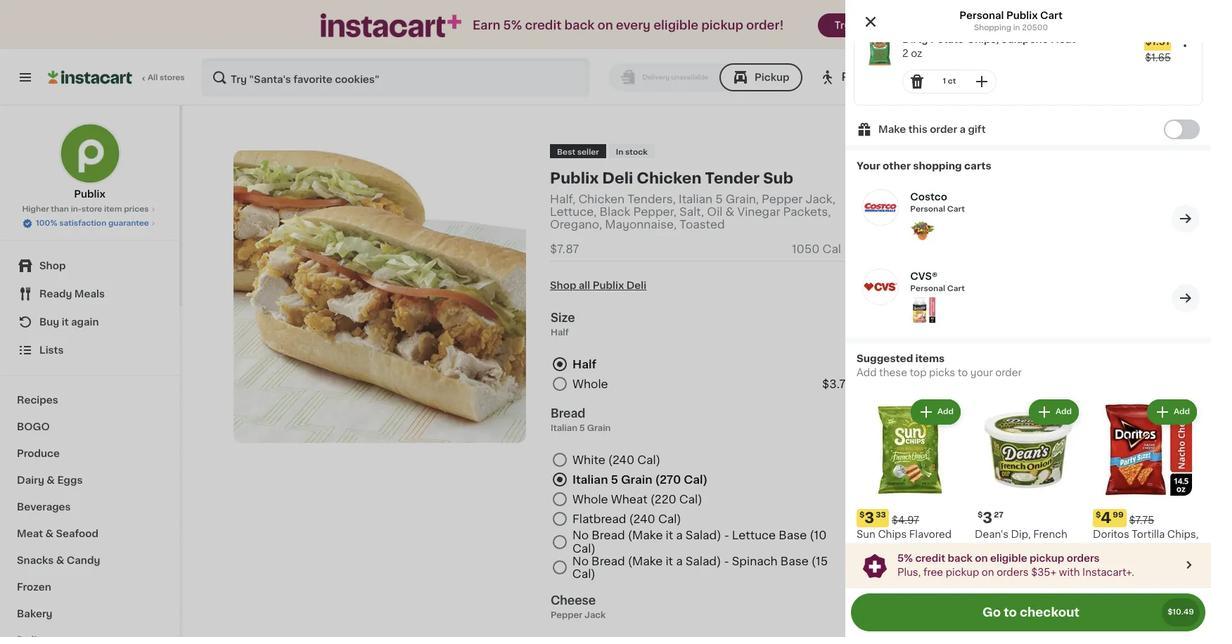 Task type: locate. For each thing, give the bounding box(es) containing it.
0 vertical spatial base
[[779, 530, 807, 541]]

in
[[1014, 24, 1021, 32]]

5% up plus,
[[898, 553, 913, 563]]

personal inside cvs® personal cart
[[911, 285, 946, 293]]

lists link
[[8, 336, 171, 364]]

- left lettuce
[[724, 530, 730, 541]]

italian
[[679, 193, 713, 204], [573, 474, 608, 485]]

0 horizontal spatial $7.87
[[550, 243, 580, 255]]

base inside no bread (make it a salad) - lettuce base (10 cal)
[[779, 530, 807, 541]]

1 horizontal spatial eligible
[[991, 553, 1028, 563]]

meat
[[17, 529, 43, 539]]

chicken up tenders,
[[637, 171, 702, 185]]

french inside dean's dip, french onion
[[1034, 530, 1068, 540]]

1 vertical spatial -
[[724, 556, 729, 567]]

0 vertical spatial go to cart element
[[1172, 204, 1200, 233]]

1 vertical spatial (make
[[628, 556, 663, 567]]

orders up instacart+. at the bottom right of page
[[1067, 553, 1100, 563]]

no inside no bread (make it a salad) - lettuce base (10 cal)
[[573, 530, 589, 541]]

2 horizontal spatial add button
[[1148, 400, 1198, 425]]

$1.51
[[1146, 37, 1170, 46]]

1 horizontal spatial with
[[1060, 567, 1080, 577]]

shop link
[[8, 252, 171, 280]]

0 horizontal spatial 100% satisfaction guarantee
[[36, 220, 149, 227]]

$7.87
[[882, 152, 922, 167], [550, 243, 580, 255]]

onion inside sun chips flavored whole grain snacks, french onion
[[894, 558, 924, 568]]

list
[[1145, 395, 1160, 405]]

product group containing 4
[[1093, 397, 1200, 625]]

1 vertical spatial this
[[984, 199, 1003, 209]]

$7.75
[[1130, 516, 1155, 526]]

add right the add to list button
[[1174, 408, 1191, 416]]

personal publix cart shopping in 20500
[[960, 11, 1063, 32]]

shop left all
[[550, 281, 577, 291]]

0 vertical spatial 5%
[[503, 20, 522, 31]]

cal) inside no bread (make it a salad) - lettuce base (10 cal)
[[573, 543, 596, 554]]

- for lettuce
[[724, 530, 730, 541]]

whole down sun
[[857, 544, 888, 554]]

with right $35+
[[1060, 567, 1080, 577]]

2 horizontal spatial pickup
[[1030, 553, 1065, 563]]

1 horizontal spatial pickup
[[842, 72, 879, 82]]

2 $ from the left
[[978, 512, 983, 519]]

0 horizontal spatial product group
[[857, 397, 964, 625]]

cart inside cvs® personal cart
[[948, 285, 965, 293]]

(make inside no bread (make it a salad) - lettuce base (10 cal)
[[628, 530, 663, 541]]

order
[[930, 125, 958, 134], [996, 368, 1022, 378], [985, 445, 1012, 455]]

italian down white
[[573, 474, 608, 485]]

it down no bread (make it a salad) - lettuce base (10 cal)
[[666, 556, 673, 567]]

pickup down order!
[[755, 72, 790, 82]]

to inside "suggested items add these top picks to your order"
[[958, 368, 968, 378]]

0 horizontal spatial shop
[[39, 261, 66, 271]]

1 vertical spatial credit
[[916, 553, 946, 563]]

mind.
[[1084, 445, 1111, 455]]

4
[[1101, 511, 1112, 526]]

$ inside $ 3 27
[[978, 512, 983, 519]]

1 salad) from the top
[[686, 530, 722, 541]]

$ inside $ 4 99
[[1096, 512, 1101, 519]]

guarantee down prices
[[108, 220, 149, 227]]

personal inside costco personal cart
[[911, 205, 946, 213]]

0 vertical spatial 5
[[716, 193, 723, 204]]

1 bread from the top
[[592, 530, 625, 541]]

0 vertical spatial shop
[[39, 261, 66, 271]]

chips, up the size
[[1168, 530, 1199, 540]]

1 horizontal spatial product group
[[975, 397, 1082, 597]]

to right picks
[[958, 368, 968, 378]]

0 vertical spatial a
[[960, 125, 966, 134]]

half, chicken tenders, italian 5 grain, pepper jack, lettuce, black pepper, salt, oil & vinegar packets, oregano, mayonnaise, toasted
[[550, 193, 836, 230]]

2 vertical spatial order
[[985, 445, 1012, 455]]

a left gift
[[960, 125, 966, 134]]

$7.87 down 'make'
[[882, 152, 922, 167]]

0 horizontal spatial chicken
[[579, 193, 625, 204]]

1 horizontal spatial $
[[978, 512, 983, 519]]

base
[[779, 530, 807, 541], [781, 556, 809, 567]]

0 vertical spatial free
[[853, 20, 874, 30]]

salad) inside no bread (make it a salad) - spinach base (15 cal)
[[686, 556, 722, 567]]

costco
[[911, 192, 948, 202]]

whole for whole
[[573, 379, 608, 390]]

5%
[[503, 20, 522, 31], [898, 553, 913, 563]]

with down 100% satisfaction guarantee link in the right bottom of the page
[[1014, 445, 1035, 455]]

2 no from the top
[[573, 556, 589, 567]]

guarantee up of
[[1047, 431, 1099, 441]]

- inside no bread (make it a salad) - lettuce base (10 cal)
[[724, 530, 730, 541]]

cart for costco
[[948, 205, 965, 213]]

to for go to checkout
[[1004, 607, 1017, 618]]

1 ct
[[943, 77, 957, 85]]

3 $ from the left
[[1096, 512, 1101, 519]]

onion down dean's
[[975, 544, 1005, 554]]

(220
[[651, 494, 677, 505]]

publix inside popup button
[[924, 72, 958, 82]]

it inside no bread (make it a salad) - lettuce base (10 cal)
[[666, 530, 673, 541]]

pickup left order!
[[702, 20, 744, 31]]

pickup down snacks,
[[946, 567, 980, 577]]

vinegar
[[738, 206, 781, 217]]

2 (make from the top
[[628, 556, 663, 567]]

base left '(10'
[[779, 530, 807, 541]]

1 vertical spatial with
[[1060, 567, 1080, 577]]

salad) inside no bread (make it a salad) - lettuce base (10 cal)
[[686, 530, 722, 541]]

Add instructions for ripeness, size, expiration dates, etc. (optional) text field
[[882, 222, 1160, 261]]

1 vertical spatial orders
[[997, 567, 1029, 577]]

0 vertical spatial italian
[[679, 193, 713, 204]]

1 vertical spatial grain
[[891, 544, 917, 554]]

1 vertical spatial order
[[996, 368, 1022, 378]]

None field
[[1177, 32, 1194, 49]]

2 go to cart element from the top
[[1172, 284, 1200, 312]]

orders left $35+
[[997, 567, 1029, 577]]

publix deli chicken tender sub
[[550, 171, 794, 185]]

100% satisfaction guarantee down the higher than in-store item prices link
[[36, 220, 149, 227]]

cart for cvs®
[[948, 285, 965, 293]]

italian inside 'half, chicken tenders, italian 5 grain, pepper jack, lettuce, black pepper, salt, oil & vinegar packets, oregano, mayonnaise, toasted'
[[679, 193, 713, 204]]

100% down higher
[[36, 220, 57, 227]]

(make for no bread (make it a salad) - lettuce base (10 cal)
[[628, 530, 663, 541]]

1 (make from the top
[[628, 530, 663, 541]]

1 vertical spatial a
[[676, 530, 683, 541]]

1 horizontal spatial 100% satisfaction guarantee
[[955, 431, 1099, 441]]

& left 'candy'
[[56, 556, 64, 566]]

meat & seafood link
[[8, 521, 171, 547]]

0 horizontal spatial orders
[[997, 567, 1029, 577]]

0 vertical spatial (make
[[628, 530, 663, 541]]

dirty potato chips, jalapeno heat image
[[863, 32, 897, 66]]

buy it again link
[[8, 308, 171, 336]]

0 vertical spatial credit
[[525, 20, 562, 31]]

on
[[598, 20, 613, 31], [975, 553, 988, 563], [982, 567, 995, 577]]

pickup for pickup
[[755, 72, 790, 82]]

eligible right every
[[654, 20, 699, 31]]

$ inside $ 3 33
[[860, 512, 865, 519]]

pickup button
[[720, 63, 803, 91]]

$ left 33
[[860, 512, 865, 519]]

1 horizontal spatial free
[[924, 567, 944, 577]]

to left the cart
[[1014, 354, 1027, 366]]

french right "dip,"
[[1034, 530, 1068, 540]]

go to cart image
[[1178, 290, 1195, 306]]

personal down costco
[[911, 205, 946, 213]]

0 vertical spatial 100%
[[36, 220, 57, 227]]

cal) inside no bread (make it a salad) - spinach base (15 cal)
[[573, 569, 596, 580]]

no inside no bread (make it a salad) - spinach base (15 cal)
[[573, 556, 589, 567]]

flavored
[[910, 530, 952, 540]]

it inside no bread (make it a salad) - spinach base (15 cal)
[[666, 556, 673, 567]]

$ left 27
[[978, 512, 983, 519]]

1 vertical spatial base
[[781, 556, 809, 567]]

1 horizontal spatial orders
[[1067, 553, 1100, 563]]

your
[[857, 161, 881, 171]]

to
[[1014, 354, 1027, 366], [958, 368, 968, 378], [1132, 395, 1143, 405], [1004, 607, 1017, 618]]

product group
[[857, 397, 964, 625], [975, 397, 1082, 597], [1093, 397, 1200, 625]]

plus,
[[898, 567, 921, 577]]

to for add to cart
[[1014, 354, 1027, 366]]

& for eggs
[[47, 476, 55, 486]]

back down flavored
[[948, 553, 973, 563]]

1 $ from the left
[[860, 512, 865, 519]]

top
[[910, 368, 927, 378]]

0 vertical spatial 100% satisfaction guarantee
[[36, 220, 149, 227]]

produce
[[17, 449, 60, 459]]

2 - from the top
[[724, 556, 729, 567]]

back left every
[[565, 20, 595, 31]]

credit inside 5% credit back on eligible pickup orders plus, free pickup on orders $35+ with instacart+.
[[916, 553, 946, 563]]

0 vertical spatial grain
[[621, 474, 653, 485]]

no
[[573, 530, 589, 541], [573, 556, 589, 567]]

french down sun
[[857, 558, 891, 568]]

order!
[[747, 20, 784, 31]]

personal inside personal publix cart shopping in 20500
[[960, 11, 1004, 20]]

pickup inside button
[[755, 72, 790, 82]]

1 go to cart element from the top
[[1172, 204, 1200, 233]]

1 no from the top
[[573, 530, 589, 541]]

3 add button from the left
[[1148, 400, 1198, 425]]

free right try
[[853, 20, 874, 30]]

with inside 5% credit back on eligible pickup orders plus, free pickup on orders $35+ with instacart+.
[[1060, 567, 1080, 577]]

add button for 3
[[911, 400, 961, 425]]

your right picks
[[971, 368, 993, 378]]

it right "buy"
[[62, 317, 69, 327]]

airborne assorted fruit flavored gummies - 750mg of vitamin c and minerals & herbs immune support image
[[911, 298, 936, 323]]

publix inside personal publix cart shopping in 20500
[[1007, 11, 1038, 20]]

3 left 27
[[983, 511, 993, 526]]

salad) down no bread (make it a salad) - lettuce base (10 cal)
[[686, 556, 722, 567]]

base left (15
[[781, 556, 809, 567]]

5 up oil
[[716, 193, 723, 204]]

3 for $ 3 33
[[865, 511, 875, 526]]

0 horizontal spatial onion
[[894, 558, 924, 568]]

1 horizontal spatial 3
[[983, 511, 993, 526]]

0 horizontal spatial satisfaction
[[59, 220, 106, 227]]

shop
[[39, 261, 66, 271], [550, 281, 577, 291]]

credit right earn
[[525, 20, 562, 31]]

2 3 from the left
[[983, 511, 993, 526]]

a inside no bread (make it a salad) - lettuce base (10 cal)
[[676, 530, 683, 541]]

(make inside no bread (make it a salad) - spinach base (15 cal)
[[628, 556, 663, 567]]

express icon image
[[321, 14, 462, 37]]

chicken up 'black'
[[579, 193, 625, 204]]

announcement region
[[846, 543, 1212, 588]]

add left the cart
[[986, 354, 1011, 366]]

grain down chips
[[891, 544, 917, 554]]

- left spinach
[[724, 556, 729, 567]]

cal)
[[638, 455, 661, 466], [684, 474, 708, 485], [680, 494, 703, 505], [659, 514, 682, 525], [573, 543, 596, 554], [573, 569, 596, 580]]

& left eggs
[[47, 476, 55, 486]]

100%
[[36, 220, 57, 227], [955, 431, 982, 441]]

higher than in-store item prices link
[[22, 204, 157, 215]]

beverages link
[[8, 494, 171, 521]]

go to cart element
[[1172, 204, 1200, 233], [1172, 284, 1200, 312]]

$7.87 down 'oregano,'
[[550, 243, 580, 255]]

bread for no bread (make it a salad) - spinach base (15 cal)
[[592, 556, 625, 567]]

italian up salt,
[[679, 193, 713, 204]]

a for no bread (make it a salad) - spinach base (15 cal)
[[676, 556, 683, 567]]

chips, for potato
[[967, 34, 1000, 44]]

1 vertical spatial 5
[[611, 474, 618, 485]]

all
[[579, 281, 591, 291]]

sun chips flavored whole grain snacks, french onion
[[857, 530, 958, 568]]

1 - from the top
[[724, 530, 730, 541]]

2 horizontal spatial $
[[1096, 512, 1101, 519]]

salad) up no bread (make it a salad) - spinach base (15 cal)
[[686, 530, 722, 541]]

1 horizontal spatial add button
[[1029, 400, 1079, 425]]

dean's
[[975, 530, 1009, 540]]

best seller
[[557, 148, 599, 156]]

to left "list"
[[1132, 395, 1143, 405]]

0 vertical spatial guarantee
[[108, 220, 149, 227]]

dirty potato chips, jalapeno heat button
[[903, 32, 1126, 46]]

grain up whole wheat (220 cal)
[[621, 474, 653, 485]]

0 vertical spatial no
[[573, 530, 589, 541]]

0 horizontal spatial italian
[[573, 474, 608, 485]]

(240 down whole wheat (220 cal)
[[629, 514, 656, 525]]

make this order a gift
[[879, 125, 986, 134]]

shop up "buy"
[[39, 261, 66, 271]]

go to cart element for cvs®
[[1172, 284, 1200, 312]]

1 add button from the left
[[911, 400, 961, 425]]

base for lettuce
[[779, 530, 807, 541]]

snacks
[[17, 556, 54, 566]]

order inside "suggested items add these top picks to your order"
[[996, 368, 1022, 378]]

0 vertical spatial salad)
[[686, 530, 722, 541]]

- for spinach
[[724, 556, 729, 567]]

& for seafood
[[45, 529, 54, 539]]

seafood
[[56, 529, 99, 539]]

1 product group from the left
[[857, 397, 964, 625]]

0 horizontal spatial 5
[[611, 474, 618, 485]]

place
[[931, 445, 958, 455]]

cart inside costco personal cart
[[948, 205, 965, 213]]

2 vertical spatial whole
[[857, 544, 888, 554]]

a up no bread (make it a salad) - spinach base (15 cal)
[[676, 530, 683, 541]]

satisfaction up place your order with peace of mind.
[[984, 431, 1044, 441]]

whole inside sun chips flavored whole grain snacks, french onion
[[857, 544, 888, 554]]

guarantee
[[108, 220, 149, 227], [1047, 431, 1099, 441]]

this right like
[[984, 199, 1003, 209]]

pickup left at
[[842, 72, 879, 82]]

none field inside product group
[[1177, 32, 1194, 49]]

credit
[[525, 20, 562, 31], [916, 553, 946, 563]]

1 vertical spatial whole
[[573, 494, 608, 505]]

bread inside no bread (make it a salad) - lettuce base (10 cal)
[[592, 530, 625, 541]]

order left gift
[[930, 125, 958, 134]]

100% up place
[[955, 431, 982, 441]]

& right oil
[[726, 206, 735, 217]]

0 horizontal spatial this
[[909, 125, 928, 134]]

packets,
[[783, 206, 831, 217]]

1 vertical spatial personal
[[911, 205, 946, 213]]

remove dirty potato chips, jalapeno heat image
[[909, 73, 926, 90]]

satisfaction
[[59, 220, 106, 227], [984, 431, 1044, 441]]

store
[[82, 205, 102, 213]]

1 vertical spatial onion
[[894, 558, 924, 568]]

0 horizontal spatial add button
[[911, 400, 961, 425]]

0 vertical spatial back
[[565, 20, 595, 31]]

back
[[565, 20, 595, 31], [948, 553, 973, 563]]

a down no bread (make it a salad) - lettuce base (10 cal)
[[676, 556, 683, 567]]

cart for personal
[[1041, 11, 1063, 20]]

$
[[860, 512, 865, 519], [978, 512, 983, 519], [1096, 512, 1101, 519]]

chips, inside doritos tortilla chips, nacho cheese flavored, party size
[[1168, 530, 1199, 540]]

2
[[903, 49, 909, 58]]

3 product group from the left
[[1093, 397, 1200, 625]]

earn 5% credit back on every eligible pickup order!
[[473, 20, 784, 31]]

1 horizontal spatial grain
[[891, 544, 917, 554]]

grain inside sun chips flavored whole grain snacks, french onion
[[891, 544, 917, 554]]

personal up the shopping
[[960, 11, 1004, 20]]

publix logo image
[[59, 122, 121, 184]]

base inside no bread (make it a salad) - spinach base (15 cal)
[[781, 556, 809, 567]]

1 vertical spatial it
[[666, 530, 673, 541]]

a inside no bread (make it a salad) - spinach base (15 cal)
[[676, 556, 683, 567]]

0 vertical spatial pickup
[[702, 20, 744, 31]]

1 vertical spatial free
[[924, 567, 944, 577]]

& inside 'half, chicken tenders, italian 5 grain, pepper jack, lettuce, black pepper, salt, oil & vinegar packets, oregano, mayonnaise, toasted'
[[726, 206, 735, 217]]

1 horizontal spatial $7.87
[[882, 152, 922, 167]]

order down add to cart
[[996, 368, 1022, 378]]

2 vertical spatial pickup
[[946, 567, 980, 577]]

personal
[[960, 11, 1004, 20], [911, 205, 946, 213], [911, 285, 946, 293]]

free down snacks,
[[924, 567, 944, 577]]

0 horizontal spatial chips,
[[967, 34, 1000, 44]]

jack,
[[806, 193, 836, 204]]

None search field
[[201, 58, 591, 97]]

satisfaction down higher than in-store item prices
[[59, 220, 106, 227]]

personal down cvs®
[[911, 285, 946, 293]]

5% right earn
[[503, 20, 522, 31]]

pepper,
[[634, 206, 677, 217]]

100% inside button
[[36, 220, 57, 227]]

0 vertical spatial your
[[971, 368, 993, 378]]

$ left 99
[[1096, 512, 1101, 519]]

1 horizontal spatial chips,
[[1168, 530, 1199, 540]]

try free
[[835, 20, 874, 30]]

french inside sun chips flavored whole grain snacks, french onion
[[857, 558, 891, 568]]

increment quantity of dirty potato chips, jalapeno heat image
[[974, 73, 991, 90]]

your right place
[[961, 445, 983, 455]]

bread for no bread (make it a salad) - lettuce base (10 cal)
[[592, 530, 625, 541]]

0 vertical spatial chicken
[[637, 171, 702, 185]]

add down suggested
[[857, 368, 877, 378]]

whole up 'flatbread'
[[573, 494, 608, 505]]

2 salad) from the top
[[686, 556, 722, 567]]

ct
[[948, 77, 957, 85]]

sun
[[857, 530, 876, 540]]

no for no bread (make it a salad) - spinach base (15 cal)
[[573, 556, 589, 567]]

0 horizontal spatial 5%
[[503, 20, 522, 31]]

2 product group from the left
[[975, 397, 1082, 597]]

half
[[573, 359, 597, 370]]

0 horizontal spatial back
[[565, 20, 595, 31]]

1 vertical spatial (240
[[629, 514, 656, 525]]

1 horizontal spatial 5
[[716, 193, 723, 204]]

chips, inside dirty potato chips, jalapeno heat 2 oz
[[967, 34, 1000, 44]]

bread inside no bread (make it a salad) - spinach base (15 cal)
[[592, 556, 625, 567]]

2 vertical spatial a
[[676, 556, 683, 567]]

0 vertical spatial eligible
[[654, 20, 699, 31]]

1 vertical spatial back
[[948, 553, 973, 563]]

in-
[[71, 205, 82, 213]]

onion down chips
[[894, 558, 924, 568]]

0 horizontal spatial pickup
[[755, 72, 790, 82]]

pickup inside popup button
[[842, 72, 879, 82]]

shop all publix deli
[[550, 281, 647, 291]]

(240
[[609, 455, 635, 466], [629, 514, 656, 525]]

0 vertical spatial french
[[1034, 530, 1068, 540]]

publix
[[1007, 11, 1038, 20], [924, 72, 958, 82], [550, 171, 599, 185], [74, 189, 105, 199]]

go to checkout
[[983, 607, 1080, 618]]

order down 100% satisfaction guarantee link in the right bottom of the page
[[985, 445, 1012, 455]]

1 horizontal spatial 5%
[[898, 553, 913, 563]]

chips, down the shopping
[[967, 34, 1000, 44]]

1 3 from the left
[[865, 511, 875, 526]]

add to cart button
[[882, 340, 1160, 380]]

eligible down "dip,"
[[991, 553, 1028, 563]]

like
[[963, 199, 981, 209]]

1 horizontal spatial onion
[[975, 544, 1005, 554]]

pickup up $35+
[[1030, 553, 1065, 563]]

0 horizontal spatial eligible
[[654, 20, 699, 31]]

floral arrangement image
[[911, 218, 936, 243]]

1 vertical spatial chips,
[[1168, 530, 1199, 540]]

$ 4 99
[[1096, 511, 1124, 526]]

100% satisfaction guarantee up place your order with peace of mind.
[[955, 431, 1099, 441]]

tenders,
[[628, 193, 676, 204]]

& right meat
[[45, 529, 54, 539]]

try
[[835, 20, 851, 30]]

instacart logo image
[[48, 69, 132, 86]]

1 vertical spatial french
[[857, 558, 891, 568]]

1 horizontal spatial chicken
[[637, 171, 702, 185]]

it down (220
[[666, 530, 673, 541]]

2 bread from the top
[[592, 556, 625, 567]]

1 vertical spatial 5%
[[898, 553, 913, 563]]

salad) for lettuce
[[686, 530, 722, 541]]

credit down flavored
[[916, 553, 946, 563]]

5 down white (240 cal) in the bottom of the page
[[611, 474, 618, 485]]

(make
[[628, 530, 663, 541], [628, 556, 663, 567]]

(240 up italian 5 grain (270 cal)
[[609, 455, 635, 466]]

1 horizontal spatial back
[[948, 553, 973, 563]]

- inside no bread (make it a salad) - spinach base (15 cal)
[[724, 556, 729, 567]]

it for no bread (make it a salad) - lettuce base (10 cal)
[[666, 530, 673, 541]]

heat
[[1051, 34, 1076, 44]]

this right 'make'
[[909, 125, 928, 134]]

0 vertical spatial with
[[1014, 445, 1035, 455]]

5
[[716, 193, 723, 204], [611, 474, 618, 485]]

3 left 33
[[865, 511, 875, 526]]

in
[[616, 148, 624, 156]]

to right go
[[1004, 607, 1017, 618]]

doritos tortilla chips, nacho cheese flavored, party size
[[1093, 530, 1199, 568]]

your inside "suggested items add these top picks to your order"
[[971, 368, 993, 378]]

cart inside personal publix cart shopping in 20500
[[1041, 11, 1063, 20]]

whole down half on the bottom of page
[[573, 379, 608, 390]]

0 horizontal spatial $
[[860, 512, 865, 519]]

higher than in-store item prices
[[22, 205, 149, 213]]

5 inside 'half, chicken tenders, italian 5 grain, pepper jack, lettuce, black pepper, salt, oil & vinegar packets, oregano, mayonnaise, toasted'
[[716, 193, 723, 204]]

0 horizontal spatial 3
[[865, 511, 875, 526]]

2 vertical spatial cart
[[948, 285, 965, 293]]

(270
[[655, 474, 681, 485]]



Task type: describe. For each thing, give the bounding box(es) containing it.
cvs® personal cart
[[911, 272, 965, 293]]

all stores
[[148, 74, 185, 82]]

no bread (make it a salad) - spinach base (15 cal)
[[573, 556, 828, 580]]

oregano,
[[550, 219, 602, 230]]

frozen
[[17, 583, 51, 592]]

bogo
[[17, 422, 50, 432]]

shop for shop
[[39, 261, 66, 271]]

your other shopping carts
[[857, 161, 992, 171]]

checkout
[[1020, 607, 1080, 618]]

salad) for spinach
[[686, 556, 722, 567]]

chips, for tortilla
[[1168, 530, 1199, 540]]

0 horizontal spatial grain
[[621, 474, 653, 485]]

99
[[1113, 512, 1124, 519]]

1050
[[792, 243, 820, 255]]

spinach
[[732, 556, 778, 567]]

$10.49
[[1168, 609, 1195, 616]]

snacks & candy link
[[8, 547, 171, 574]]

grain,
[[726, 193, 759, 204]]

wheat
[[611, 494, 648, 505]]

suggested items add these top picks to your order
[[857, 354, 1022, 378]]

dirty potato chips, jalapeno heat 2 oz
[[903, 34, 1076, 58]]

pickup for pickup at 1640 publix way
[[842, 72, 879, 82]]

pepper
[[762, 193, 803, 204]]

1 horizontal spatial this
[[984, 199, 1003, 209]]

service type group
[[609, 63, 803, 91]]

picks
[[930, 368, 956, 378]]

black
[[600, 206, 631, 217]]

1 vertical spatial pickup
[[1030, 553, 1065, 563]]

produce link
[[8, 440, 171, 467]]

eligible inside 5% credit back on eligible pickup orders plus, free pickup on orders $35+ with instacart+.
[[991, 553, 1028, 563]]

frozen link
[[8, 574, 171, 601]]

0 horizontal spatial pickup
[[702, 20, 744, 31]]

go
[[983, 607, 1001, 618]]

add up place
[[938, 408, 954, 416]]

lettuce
[[732, 530, 776, 541]]

publix link
[[59, 122, 121, 201]]

(make for no bread (make it a salad) - spinach base (15 cal)
[[628, 556, 663, 567]]

at
[[882, 72, 893, 82]]

0 vertical spatial $7.87
[[882, 152, 922, 167]]

no for no bread (make it a salad) - lettuce base (10 cal)
[[573, 530, 589, 541]]

every
[[616, 20, 651, 31]]

0 vertical spatial it
[[62, 317, 69, 327]]

(240 for flatbread
[[629, 514, 656, 525]]

1 vertical spatial your
[[961, 445, 983, 455]]

add left "list"
[[1109, 395, 1130, 405]]

white (240 cal)
[[573, 455, 661, 466]]

shopping
[[974, 24, 1012, 32]]

1 vertical spatial 100% satisfaction guarantee
[[955, 431, 1099, 441]]

whole wheat (220 cal)
[[573, 494, 703, 505]]

cal
[[823, 243, 842, 255]]

1050 cal
[[792, 243, 842, 255]]

recipes link
[[8, 387, 171, 414]]

33
[[876, 512, 886, 519]]

& for candy
[[56, 556, 64, 566]]

lettuce,
[[550, 206, 597, 217]]

1 horizontal spatial pickup
[[946, 567, 980, 577]]

eggs
[[57, 476, 83, 486]]

$3.33 original price: $4.97 element
[[857, 509, 964, 528]]

2 add button from the left
[[1029, 400, 1079, 425]]

personal for cvs®
[[911, 285, 946, 293]]

add up peace
[[1056, 408, 1072, 416]]

add button for 4
[[1148, 400, 1198, 425]]

personal for costco
[[911, 205, 946, 213]]

earn
[[473, 20, 501, 31]]

20500
[[1023, 24, 1049, 32]]

dip,
[[1012, 530, 1031, 540]]

100% satisfaction guarantee inside button
[[36, 220, 149, 227]]

flavored,
[[1093, 558, 1138, 568]]

italian 5 grain (270 cal)
[[573, 474, 708, 485]]

order for a
[[930, 125, 958, 134]]

chips
[[878, 530, 907, 540]]

add inside "suggested items add these top picks to your order"
[[857, 368, 877, 378]]

base for spinach
[[781, 556, 809, 567]]

chicken inside 'half, chicken tenders, italian 5 grain, pepper jack, lettuce, black pepper, salt, oil & vinegar packets, oregano, mayonnaise, toasted'
[[579, 193, 625, 204]]

(240 for white
[[609, 455, 635, 466]]

1 vertical spatial italian
[[573, 474, 608, 485]]

0 horizontal spatial with
[[1014, 445, 1035, 455]]

1640
[[895, 72, 922, 82]]

0 horizontal spatial credit
[[525, 20, 562, 31]]

buy it again
[[39, 317, 99, 327]]

$ for doritos tortilla chips, nacho cheese flavored, party size
[[1096, 512, 1101, 519]]

$ 3 33
[[860, 511, 886, 526]]

order for with
[[985, 445, 1012, 455]]

instacart+.
[[1083, 567, 1135, 577]]

1 horizontal spatial satisfaction
[[984, 431, 1044, 441]]

0 vertical spatial orders
[[1067, 553, 1100, 563]]

tortilla
[[1132, 530, 1165, 540]]

onion inside dean's dip, french onion
[[975, 544, 1005, 554]]

1 horizontal spatial guarantee
[[1047, 431, 1099, 441]]

whole for whole wheat (220 cal)
[[573, 494, 608, 505]]

to for add to list
[[1132, 395, 1143, 405]]

party
[[1141, 558, 1167, 568]]

shop for shop all publix deli
[[550, 281, 577, 291]]

would
[[907, 199, 939, 209]]

5% inside 5% credit back on eligible pickup orders plus, free pickup on orders $35+ with instacart+.
[[898, 553, 913, 563]]

go to cart element for costco
[[1172, 204, 1200, 233]]

make
[[879, 125, 906, 134]]

no bread (make it a salad) - lettuce base (10 cal)
[[573, 530, 827, 554]]

of
[[1071, 445, 1081, 455]]

1 horizontal spatial 100%
[[955, 431, 982, 441]]

carts
[[965, 161, 992, 171]]

these
[[880, 368, 908, 378]]

product group
[[855, 27, 1202, 99]]

it for no bread (make it a salad) - spinach base (15 cal)
[[666, 556, 673, 567]]

$ for sun chips flavored whole grain snacks, french onion
[[860, 512, 865, 519]]

3 for $ 3 27
[[983, 511, 993, 526]]

oz
[[911, 49, 923, 58]]

snacks & candy
[[17, 556, 100, 566]]

satisfaction inside button
[[59, 220, 106, 227]]

meat & seafood
[[17, 529, 99, 539]]

1
[[943, 77, 947, 85]]

sub
[[763, 171, 794, 185]]

0 vertical spatial on
[[598, 20, 613, 31]]

publix
[[593, 281, 624, 291]]

1 vertical spatial $7.87
[[550, 243, 580, 255]]

free inside 5% credit back on eligible pickup orders plus, free pickup on orders $35+ with instacart+.
[[924, 567, 944, 577]]

(15
[[812, 556, 828, 567]]

suggested
[[857, 354, 914, 364]]

back inside 5% credit back on eligible pickup orders plus, free pickup on orders $35+ with instacart+.
[[948, 553, 973, 563]]

flatbread (240 cal)
[[573, 514, 682, 525]]

oil
[[707, 206, 723, 217]]

0 horizontal spatial free
[[853, 20, 874, 30]]

seller
[[577, 148, 599, 156]]

how would you like this item?
[[882, 199, 1035, 209]]

guarantee inside button
[[108, 220, 149, 227]]

again
[[71, 317, 99, 327]]

go to cart image
[[1178, 210, 1195, 227]]

2 vertical spatial on
[[982, 567, 995, 577]]

dairy & eggs
[[17, 476, 83, 486]]

tender
[[705, 171, 760, 185]]

1 vertical spatial on
[[975, 553, 988, 563]]

(10
[[810, 530, 827, 541]]

a for no bread (make it a salad) - lettuce base (10 cal)
[[676, 530, 683, 541]]

place your order with peace of mind.
[[931, 445, 1111, 455]]

$4.99 original price: $7.75 element
[[1093, 509, 1200, 528]]

dean's dip, french onion
[[975, 530, 1068, 554]]



Task type: vqa. For each thing, say whether or not it's contained in the screenshot.
christmas decorations's christmas
no



